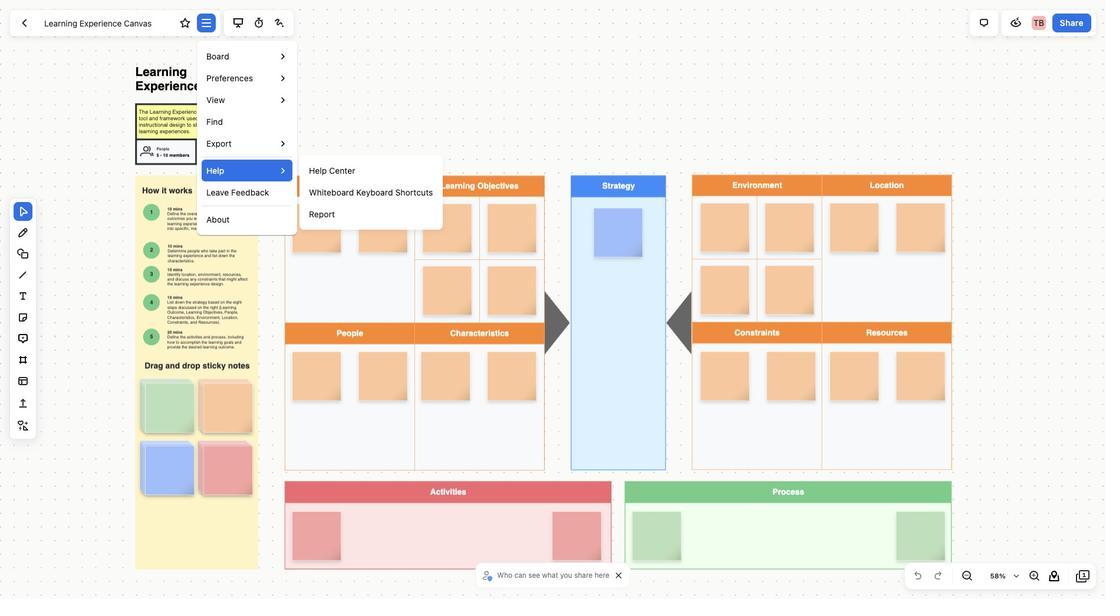 Task type: locate. For each thing, give the bounding box(es) containing it.
menu containing board
[[197, 45, 450, 231]]

help center menu item
[[309, 165, 355, 177]]

menu item containing help
[[202, 155, 450, 230]]

preferences
[[206, 73, 253, 83]]

menu item
[[202, 155, 450, 230]]

tb
[[1034, 18, 1044, 28]]

report
[[309, 209, 335, 219]]

help for help center
[[309, 166, 327, 176]]

laser image
[[272, 16, 287, 30]]

share
[[1060, 18, 1084, 28]]

tooltip
[[197, 41, 450, 235]]

0 horizontal spatial help
[[206, 166, 224, 176]]

view
[[206, 95, 225, 105]]

58
[[990, 573, 999, 580]]

tooltip containing board
[[197, 41, 450, 235]]

mini map image
[[1047, 570, 1062, 584]]

help center
[[309, 166, 355, 176]]

help up leave
[[206, 166, 224, 176]]

2 help from the left
[[309, 166, 327, 176]]

preferences, submenu menu item
[[206, 72, 253, 84]]

keyboard
[[356, 188, 393, 198]]

what
[[542, 571, 558, 580]]

1 help from the left
[[206, 166, 224, 176]]

leave feedback
[[206, 188, 269, 198]]

Document name text field
[[35, 14, 174, 32]]

feedback
[[231, 188, 269, 198]]

find
[[206, 117, 223, 127]]

zoom in image
[[1027, 570, 1041, 584]]

menu inside tooltip
[[300, 155, 443, 230]]

58 %
[[990, 573, 1006, 580]]

menu containing help center
[[300, 155, 443, 230]]

view, submenu menu item
[[206, 94, 225, 106]]

help inside 'menu item'
[[309, 166, 327, 176]]

%
[[999, 573, 1006, 580]]

here
[[595, 571, 610, 580]]

export, submenu menu item
[[206, 137, 232, 150]]

help for help
[[206, 166, 224, 176]]

present image
[[231, 16, 245, 30]]

leave feedback, submenu menu item
[[206, 186, 269, 199]]

can
[[514, 571, 526, 580]]

1 horizontal spatial help
[[309, 166, 327, 176]]

more tools image
[[16, 419, 30, 433]]

export menu item
[[202, 133, 293, 155]]

help
[[206, 166, 224, 176], [309, 166, 327, 176]]

timer image
[[252, 16, 266, 30]]

board
[[206, 51, 229, 61]]

menu
[[197, 45, 450, 231], [300, 155, 443, 230]]

comment panel image
[[977, 16, 991, 30]]

leave
[[206, 188, 229, 198]]

report, submenu menu item
[[309, 208, 335, 221]]

who can see what you share here
[[497, 571, 610, 580]]

help left center
[[309, 166, 327, 176]]



Task type: describe. For each thing, give the bounding box(es) containing it.
board menu item
[[202, 45, 293, 67]]

who can see what you share here button
[[481, 567, 613, 585]]

star this whiteboard image
[[178, 16, 192, 30]]

about, submenu menu item
[[206, 213, 230, 226]]

share
[[574, 571, 593, 580]]

see
[[528, 571, 540, 580]]

view menu item
[[202, 89, 293, 111]]

dashboard image
[[17, 16, 31, 30]]

about
[[206, 215, 230, 225]]

share button
[[1052, 14, 1092, 32]]

upload image
[[16, 397, 30, 411]]

more options image
[[199, 16, 213, 30]]

center
[[329, 166, 355, 176]]

board, submenu menu item
[[206, 50, 229, 63]]

tb button
[[1030, 14, 1048, 32]]

pages image
[[1076, 570, 1090, 584]]

whiteboard
[[309, 188, 354, 198]]

find menu item
[[206, 116, 223, 128]]

all eyes on me image
[[1009, 16, 1023, 30]]

templates image
[[16, 374, 30, 389]]

preferences menu item
[[202, 67, 293, 89]]

shortcuts
[[395, 188, 433, 198]]

whiteboard keyboard shortcuts
[[309, 188, 433, 198]]

zoom out image
[[960, 570, 974, 584]]

export
[[206, 139, 232, 149]]

who
[[497, 571, 513, 580]]

help, submenu menu item
[[206, 165, 224, 177]]

you
[[560, 571, 572, 580]]



Task type: vqa. For each thing, say whether or not it's contained in the screenshot.
edit user photo
no



